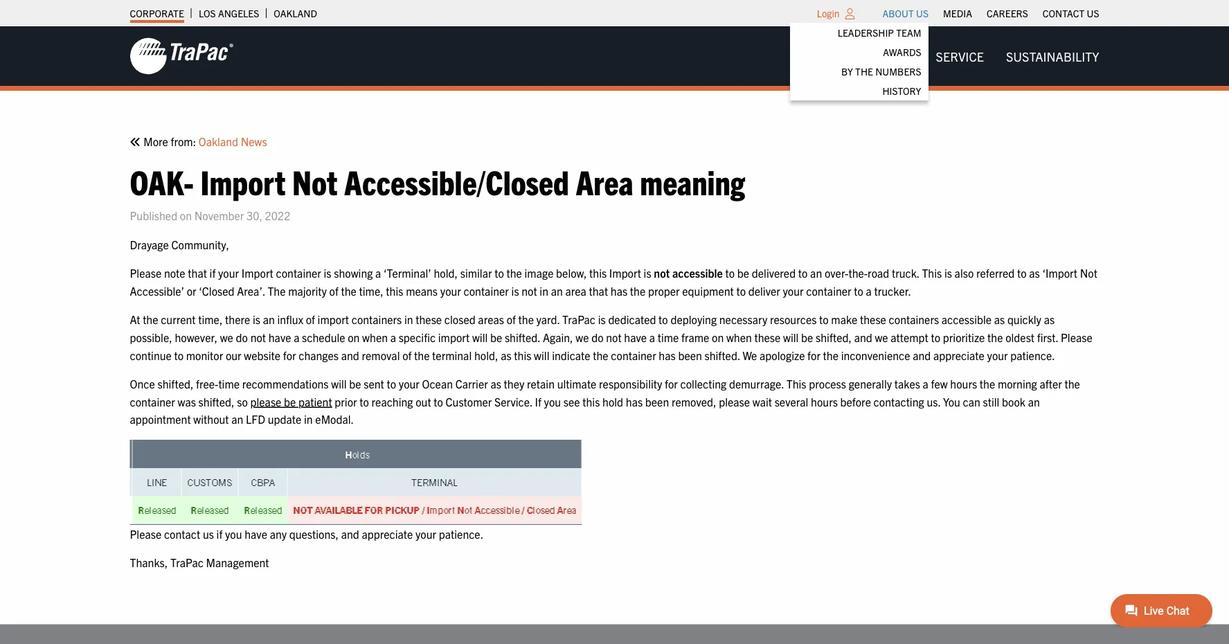 Task type: describe. For each thing, give the bounding box(es) containing it.
to right out
[[434, 394, 443, 408]]

prioritize
[[943, 330, 985, 344]]

continue
[[130, 348, 172, 362]]

leadership
[[838, 26, 894, 39]]

us for contact us
[[1087, 7, 1100, 19]]

the right indicate on the bottom
[[593, 348, 609, 362]]

please for please contact us if you have any questions, and appreciate your patience.
[[130, 527, 162, 541]]

a right showing
[[376, 266, 381, 280]]

0 horizontal spatial you
[[225, 527, 242, 541]]

referred
[[977, 266, 1015, 280]]

be inside to be delivered to an over-the-road truck. this is also referred to as 'import not accessible' or 'closed area'. the majority of the time, this means your container is not in an area that has the proper equipment to deliver your container to a trucker.
[[738, 266, 750, 280]]

patience. inside at the current time, there is an influx of import containers in these closed areas of the yard. trapac is dedicated to deploying necessary resources to make these containers accessible as quickly as possible, however, we do not have a schedule on when a specific import will be shifted. again, we do not have a time frame on when these will be shifted, and we attempt to prioritize the oldest first. please continue to monitor our website for changes and removal of the terminal hold, as this will indicate the container has been shifted. we apologize for the inconvenience and appreciate your patience.
[[1011, 348, 1055, 362]]

more from: oakland news
[[141, 134, 267, 148]]

as up first.
[[1044, 312, 1055, 326]]

as inside once shifted, free-time recommendations will be sent to your ocean carrier as they retain ultimate responsibility for collecting demurrage. this process generally takes a few hours the morning after the container was shifted, so
[[491, 377, 501, 391]]

was
[[178, 394, 196, 408]]

morning
[[998, 377, 1037, 391]]

oldest
[[1006, 330, 1035, 344]]

contacting
[[874, 394, 925, 408]]

3 we from the left
[[875, 330, 888, 344]]

the left proper
[[630, 284, 646, 297]]

takes
[[895, 377, 921, 391]]

attempt
[[891, 330, 929, 344]]

collecting
[[681, 377, 727, 391]]

schedule
[[302, 330, 345, 344]]

this inside to be delivered to an over-the-road truck. this is also referred to as 'import not accessible' or 'closed area'. the majority of the time, this means your container is not in an area that has the proper equipment to deliver your container to a trucker.
[[386, 284, 403, 297]]

also
[[955, 266, 974, 280]]

0 vertical spatial import
[[318, 312, 349, 326]]

careers link
[[987, 3, 1028, 23]]

make
[[831, 312, 858, 326]]

angeles
[[218, 7, 259, 19]]

30,
[[247, 208, 262, 222]]

team
[[896, 26, 922, 39]]

to down proper
[[659, 312, 668, 326]]

an left area
[[551, 284, 563, 297]]

to right attempt
[[931, 330, 941, 344]]

contact
[[1043, 7, 1085, 19]]

time inside once shifted, free-time recommendations will be sent to your ocean carrier as they retain ultimate responsibility for collecting demurrage. this process generally takes a few hours the morning after the container was shifted, so
[[218, 377, 240, 391]]

time, inside to be delivered to an over-the-road truck. this is also referred to as 'import not accessible' or 'closed area'. the majority of the time, this means your container is not in an area that has the proper equipment to deliver your container to a trucker.
[[359, 284, 384, 297]]

our
[[226, 348, 242, 362]]

yard.
[[537, 312, 560, 326]]

can
[[963, 394, 981, 408]]

not down dedicated
[[606, 330, 622, 344]]

customer
[[446, 394, 492, 408]]

to up equipment
[[726, 266, 735, 280]]

to left make
[[819, 312, 829, 326]]

has inside prior to reaching out to customer service. if you see this hold has been removed, please wait several hours before contacting us. you can still book an appointment without an lfd update in emodal.
[[626, 394, 643, 408]]

history
[[883, 85, 922, 97]]

oakland inside oak- import not accessible/closed area meaning "article"
[[199, 134, 238, 148]]

the
[[268, 284, 286, 297]]

safety link
[[860, 42, 925, 70]]

retain
[[527, 377, 555, 391]]

1 vertical spatial appreciate
[[362, 527, 413, 541]]

prior to reaching out to customer service. if you see this hold has been removed, please wait several hours before contacting us. you can still book an appointment without an lfd update in emodal.
[[130, 394, 1040, 426]]

1 do from the left
[[236, 330, 248, 344]]

still
[[983, 394, 1000, 408]]

trapac inside at the current time, there is an influx of import containers in these closed areas of the yard. trapac is dedicated to deploying necessary resources to make these containers accessible as quickly as possible, however, we do not have a schedule on when a specific import will be shifted. again, we do not have a time frame on when these will be shifted, and we attempt to prioritize the oldest first. please continue to monitor our website for changes and removal of the terminal hold, as this will indicate the container has been shifted. we apologize for the inconvenience and appreciate your patience.
[[562, 312, 596, 326]]

a inside to be delivered to an over-the-road truck. this is also referred to as 'import not accessible' or 'closed area'. the majority of the time, this means your container is not in an area that has the proper equipment to deliver your container to a trucker.
[[866, 284, 872, 297]]

be down 'areas'
[[490, 330, 502, 344]]

numbers
[[876, 65, 922, 78]]

service
[[936, 48, 984, 64]]

not up website
[[250, 330, 266, 344]]

leadership team link
[[790, 23, 929, 42]]

container down 'similar'
[[464, 284, 509, 297]]

as inside to be delivered to an over-the-road truck. this is also referred to as 'import not accessible' or 'closed area'. the majority of the time, this means your container is not in an area that has the proper equipment to deliver your container to a trucker.
[[1030, 266, 1040, 280]]

ultimate
[[557, 377, 597, 391]]

of inside to be delivered to an over-the-road truck. this is also referred to as 'import not accessible' or 'closed area'. the majority of the time, this means your container is not in an area that has the proper equipment to deliver your container to a trucker.
[[329, 284, 339, 297]]

2 when from the left
[[727, 330, 752, 344]]

1 vertical spatial shifted,
[[158, 377, 194, 391]]

of right 'areas'
[[507, 312, 516, 326]]

not inside to be delivered to an over-the-road truck. this is also referred to as 'import not accessible' or 'closed area'. the majority of the time, this means your container is not in an area that has the proper equipment to deliver your container to a trucker.
[[522, 284, 537, 297]]

awards link
[[790, 42, 929, 62]]

that inside to be delivered to an over-the-road truck. this is also referred to as 'import not accessible' or 'closed area'. the majority of the time, this means your container is not in an area that has the proper equipment to deliver your container to a trucker.
[[589, 284, 608, 297]]

at
[[130, 312, 140, 326]]

thanks,
[[130, 556, 168, 570]]

container down over-
[[806, 284, 852, 297]]

to left deliver
[[737, 284, 746, 297]]

1 horizontal spatial import
[[438, 330, 470, 344]]

of right 'influx'
[[306, 312, 315, 326]]

once
[[130, 377, 155, 391]]

of down specific
[[403, 348, 412, 362]]

ocean
[[422, 377, 453, 391]]

in for an
[[540, 284, 549, 297]]

about us leadership team awards by the numbers history
[[838, 7, 929, 97]]

the right after
[[1065, 377, 1080, 391]]

more
[[144, 134, 168, 148]]

1 horizontal spatial shifted.
[[705, 348, 740, 362]]

the up still
[[980, 377, 996, 391]]

contact us link
[[1043, 3, 1100, 23]]

1 horizontal spatial oakland
[[274, 7, 317, 19]]

to inside once shifted, free-time recommendations will be sent to your ocean carrier as they retain ultimate responsibility for collecting demurrage. this process generally takes a few hours the morning after the container was shifted, so
[[387, 377, 396, 391]]

again,
[[543, 330, 573, 344]]

published
[[130, 208, 177, 222]]

import up area'.
[[242, 266, 273, 280]]

oak- import not accessible/closed area meaning published on november 30, 2022
[[130, 160, 745, 222]]

this right below,
[[590, 266, 607, 280]]

proper
[[648, 284, 680, 297]]

container up 'majority'
[[276, 266, 321, 280]]

accessible/closed
[[344, 160, 569, 202]]

an right 'book'
[[1028, 394, 1040, 408]]

the up process
[[823, 348, 839, 362]]

login
[[817, 7, 840, 19]]

first.
[[1037, 330, 1059, 344]]

trucker.
[[875, 284, 912, 297]]

has inside to be delivered to an over-the-road truck. this is also referred to as 'import not accessible' or 'closed area'. the majority of the time, this means your container is not in an area that has the proper equipment to deliver your container to a trucker.
[[611, 284, 628, 297]]

reaching
[[372, 394, 413, 408]]

and down attempt
[[913, 348, 931, 362]]

deploying
[[671, 312, 717, 326]]

to right referred on the right of the page
[[1018, 266, 1027, 280]]

terminal
[[432, 348, 472, 362]]

out
[[416, 394, 431, 408]]

see
[[564, 394, 580, 408]]

a up removal
[[390, 330, 396, 344]]

hours inside prior to reaching out to customer service. if you see this hold has been removed, please wait several hours before contacting us. you can still book an appointment without an lfd update in emodal.
[[811, 394, 838, 408]]

history link
[[790, 81, 929, 100]]

lfd
[[246, 412, 265, 426]]

appreciate inside at the current time, there is an influx of import containers in these closed areas of the yard. trapac is dedicated to deploying necessary resources to make these containers accessible as quickly as possible, however, we do not have a schedule on when a specific import will be shifted. again, we do not have a time frame on when these will be shifted, and we attempt to prioritize the oldest first. please continue to monitor our website for changes and removal of the terminal hold, as this will indicate the container has been shifted. we apologize for the inconvenience and appreciate your patience.
[[934, 348, 985, 362]]

oak- import not accessible/closed area meaning article
[[130, 132, 1100, 572]]

the left image
[[507, 266, 522, 280]]

however,
[[175, 330, 218, 344]]

0 horizontal spatial these
[[416, 312, 442, 326]]

image
[[525, 266, 554, 280]]

current
[[161, 312, 196, 326]]

book
[[1002, 394, 1026, 408]]

1 horizontal spatial on
[[348, 330, 360, 344]]

in inside at the current time, there is an influx of import containers in these closed areas of the yard. trapac is dedicated to deploying necessary resources to make these containers accessible as quickly as possible, however, we do not have a schedule on when a specific import will be shifted. again, we do not have a time frame on when these will be shifted, and we attempt to prioritize the oldest first. please continue to monitor our website for changes and removal of the terminal hold, as this will indicate the container has been shifted. we apologize for the inconvenience and appreciate your patience.
[[404, 312, 413, 326]]

majority
[[288, 284, 327, 297]]

not inside to be delivered to an over-the-road truck. this is also referred to as 'import not accessible' or 'closed area'. the majority of the time, this means your container is not in an area that has the proper equipment to deliver your container to a trucker.
[[1080, 266, 1098, 280]]

1 please from the left
[[250, 394, 281, 408]]

to right prior
[[360, 394, 369, 408]]

a down 'influx'
[[294, 330, 300, 344]]

frame
[[682, 330, 710, 344]]

closed
[[445, 312, 476, 326]]

media link
[[943, 3, 973, 23]]

sustainability link
[[995, 42, 1111, 70]]

accessible inside at the current time, there is an influx of import containers in these closed areas of the yard. trapac is dedicated to deploying necessary resources to make these containers accessible as quickly as possible, however, we do not have a schedule on when a specific import will be shifted. again, we do not have a time frame on when these will be shifted, and we attempt to prioritize the oldest first. please continue to monitor our website for changes and removal of the terminal hold, as this will indicate the container has been shifted. we apologize for the inconvenience and appreciate your patience.
[[942, 312, 992, 326]]

contact
[[164, 527, 200, 541]]

will inside once shifted, free-time recommendations will be sent to your ocean carrier as they retain ultimate responsibility for collecting demurrage. this process generally takes a few hours the morning after the container was shifted, so
[[331, 377, 347, 391]]

to right delivered
[[799, 266, 808, 280]]

by the numbers link
[[790, 62, 929, 81]]

please inside prior to reaching out to customer service. if you see this hold has been removed, please wait several hours before contacting us. you can still book an appointment without an lfd update in emodal.
[[719, 394, 750, 408]]

menu bar containing safety
[[860, 42, 1111, 70]]

appointment
[[130, 412, 191, 426]]

for inside once shifted, free-time recommendations will be sent to your ocean carrier as they retain ultimate responsibility for collecting demurrage. this process generally takes a few hours the morning after the container was shifted, so
[[665, 377, 678, 391]]

import up dedicated
[[609, 266, 641, 280]]

an inside at the current time, there is an influx of import containers in these closed areas of the yard. trapac is dedicated to deploying necessary resources to make these containers accessible as quickly as possible, however, we do not have a schedule on when a specific import will be shifted. again, we do not have a time frame on when these will be shifted, and we attempt to prioritize the oldest first. please continue to monitor our website for changes and removal of the terminal hold, as this will indicate the container has been shifted. we apologize for the inconvenience and appreciate your patience.
[[263, 312, 275, 326]]

service.
[[495, 394, 533, 408]]

corporate image
[[130, 37, 234, 76]]

0 vertical spatial hold,
[[434, 266, 458, 280]]

means
[[406, 284, 438, 297]]

delivered
[[752, 266, 796, 280]]

news
[[241, 134, 267, 148]]

note
[[164, 266, 185, 280]]

questions,
[[289, 527, 339, 541]]

time inside at the current time, there is an influx of import containers in these closed areas of the yard. trapac is dedicated to deploying necessary resources to make these containers accessible as quickly as possible, however, we do not have a schedule on when a specific import will be shifted. again, we do not have a time frame on when these will be shifted, and we attempt to prioritize the oldest first. please continue to monitor our website for changes and removal of the terminal hold, as this will indicate the container has been shifted. we apologize for the inconvenience and appreciate your patience.
[[658, 330, 679, 344]]

community,
[[171, 237, 229, 251]]

this inside at the current time, there is an influx of import containers in these closed areas of the yard. trapac is dedicated to deploying necessary resources to make these containers accessible as quickly as possible, however, we do not have a schedule on when a specific import will be shifted. again, we do not have a time frame on when these will be shifted, and we attempt to prioritize the oldest first. please continue to monitor our website for changes and removal of the terminal hold, as this will indicate the container has been shifted. we apologize for the inconvenience and appreciate your patience.
[[514, 348, 532, 362]]

safety
[[871, 48, 914, 64]]

a inside once shifted, free-time recommendations will be sent to your ocean carrier as they retain ultimate responsibility for collecting demurrage. this process generally takes a few hours the morning after the container was shifted, so
[[923, 377, 929, 391]]

and left removal
[[341, 348, 359, 362]]

2 horizontal spatial on
[[712, 330, 724, 344]]

been inside prior to reaching out to customer service. if you see this hold has been removed, please wait several hours before contacting us. you can still book an appointment without an lfd update in emodal.
[[645, 394, 669, 408]]

to down however,
[[174, 348, 184, 362]]

as up they
[[501, 348, 512, 362]]

be down resources
[[801, 330, 813, 344]]

please for please note that if your import container is showing a 'terminal' hold, similar to the image below, this import is not accessible
[[130, 266, 162, 280]]

will down resources
[[783, 330, 799, 344]]

the inside about us leadership team awards by the numbers history
[[856, 65, 873, 78]]

by
[[842, 65, 853, 78]]



Task type: vqa. For each thing, say whether or not it's contained in the screenshot.
the investments
no



Task type: locate. For each thing, give the bounding box(es) containing it.
import up terminal
[[438, 330, 470, 344]]

patience.
[[1011, 348, 1055, 362], [439, 527, 484, 541]]

import inside oak- import not accessible/closed area meaning published on november 30, 2022
[[201, 160, 286, 202]]

0 horizontal spatial not
[[292, 160, 338, 202]]

of down showing
[[329, 284, 339, 297]]

will down "again,"
[[534, 348, 550, 362]]

us for about us leadership team awards by the numbers history
[[916, 7, 929, 19]]

has down the deploying
[[659, 348, 676, 362]]

time, up however,
[[198, 312, 223, 326]]

0 vertical spatial that
[[188, 266, 207, 280]]

your inside at the current time, there is an influx of import containers in these closed areas of the yard. trapac is dedicated to deploying necessary resources to make these containers accessible as quickly as possible, however, we do not have a schedule on when a specific import will be shifted. again, we do not have a time frame on when these will be shifted, and we attempt to prioritize the oldest first. please continue to monitor our website for changes and removal of the terminal hold, as this will indicate the container has been shifted. we apologize for the inconvenience and appreciate your patience.
[[987, 348, 1008, 362]]

import up 30,
[[201, 160, 286, 202]]

0 horizontal spatial do
[[236, 330, 248, 344]]

in inside to be delivered to an over-the-road truck. this is also referred to as 'import not accessible' or 'closed area'. the majority of the time, this means your container is not in an area that has the proper equipment to deliver your container to a trucker.
[[540, 284, 549, 297]]

hours down process
[[811, 394, 838, 408]]

trapac
[[562, 312, 596, 326], [170, 556, 204, 570]]

for right apologize
[[808, 348, 821, 362]]

service link
[[925, 42, 995, 70]]

not up proper
[[654, 266, 670, 280]]

please
[[250, 394, 281, 408], [719, 394, 750, 408]]

menu bar
[[790, 3, 1107, 100], [860, 42, 1111, 70]]

please left wait
[[719, 394, 750, 408]]

please contact us if you have any questions, and appreciate your patience.
[[130, 527, 484, 541]]

2 horizontal spatial in
[[540, 284, 549, 297]]

this up they
[[514, 348, 532, 362]]

solid image
[[130, 136, 141, 147]]

light image
[[845, 8, 855, 19]]

1 vertical spatial oakland
[[199, 134, 238, 148]]

this inside prior to reaching out to customer service. if you see this hold has been removed, please wait several hours before contacting us. you can still book an appointment without an lfd update in emodal.
[[583, 394, 600, 408]]

1 vertical spatial this
[[787, 377, 807, 391]]

0 horizontal spatial us
[[916, 7, 929, 19]]

container inside once shifted, free-time recommendations will be sent to your ocean carrier as they retain ultimate responsibility for collecting demurrage. this process generally takes a few hours the morning after the container was shifted, so
[[130, 394, 175, 408]]

to
[[495, 266, 504, 280], [726, 266, 735, 280], [799, 266, 808, 280], [1018, 266, 1027, 280], [737, 284, 746, 297], [854, 284, 864, 297], [659, 312, 668, 326], [819, 312, 829, 326], [931, 330, 941, 344], [174, 348, 184, 362], [387, 377, 396, 391], [360, 394, 369, 408], [434, 394, 443, 408]]

as left quickly
[[995, 312, 1005, 326]]

has inside at the current time, there is an influx of import containers in these closed areas of the yard. trapac is dedicated to deploying necessary resources to make these containers accessible as quickly as possible, however, we do not have a schedule on when a specific import will be shifted. again, we do not have a time frame on when these will be shifted, and we attempt to prioritize the oldest first. please continue to monitor our website for changes and removal of the terminal hold, as this will indicate the container has been shifted. we apologize for the inconvenience and appreciate your patience.
[[659, 348, 676, 362]]

please right first.
[[1061, 330, 1093, 344]]

thanks, trapac management
[[130, 556, 269, 570]]

shifted. left we
[[705, 348, 740, 362]]

1 vertical spatial if
[[217, 527, 223, 541]]

los angeles
[[199, 7, 259, 19]]

login link
[[817, 7, 840, 19]]

been inside at the current time, there is an influx of import containers in these closed areas of the yard. trapac is dedicated to deploying necessary resources to make these containers accessible as quickly as possible, however, we do not have a schedule on when a specific import will be shifted. again, we do not have a time frame on when these will be shifted, and we attempt to prioritize the oldest first. please continue to monitor our website for changes and removal of the terminal hold, as this will indicate the container has been shifted. we apologize for the inconvenience and appreciate your patience.
[[678, 348, 702, 362]]

1 horizontal spatial when
[[727, 330, 752, 344]]

an left lfd
[[232, 412, 243, 426]]

the right at
[[143, 312, 158, 326]]

be
[[738, 266, 750, 280], [490, 330, 502, 344], [801, 330, 813, 344], [349, 377, 361, 391], [284, 394, 296, 408]]

in down image
[[540, 284, 549, 297]]

2 horizontal spatial for
[[808, 348, 821, 362]]

these
[[416, 312, 442, 326], [860, 312, 887, 326], [755, 330, 781, 344]]

1 horizontal spatial this
[[922, 266, 942, 280]]

influx
[[277, 312, 303, 326]]

2 horizontal spatial have
[[624, 330, 647, 344]]

1 horizontal spatial been
[[678, 348, 702, 362]]

a down 'road'
[[866, 284, 872, 297]]

have down 'influx'
[[269, 330, 291, 344]]

quickly
[[1008, 312, 1042, 326]]

and right questions,
[[341, 527, 359, 541]]

that up "or"
[[188, 266, 207, 280]]

at the current time, there is an influx of import containers in these closed areas of the yard. trapac is dedicated to deploying necessary resources to make these containers accessible as quickly as possible, however, we do not have a schedule on when a specific import will be shifted. again, we do not have a time frame on when these will be shifted, and we attempt to prioritize the oldest first. please continue to monitor our website for changes and removal of the terminal hold, as this will indicate the container has been shifted. we apologize for the inconvenience and appreciate your patience.
[[130, 312, 1093, 362]]

0 horizontal spatial we
[[220, 330, 233, 344]]

0 horizontal spatial shifted,
[[158, 377, 194, 391]]

before
[[841, 394, 871, 408]]

be inside once shifted, free-time recommendations will be sent to your ocean carrier as they retain ultimate responsibility for collecting demurrage. this process generally takes a few hours the morning after the container was shifted, so
[[349, 377, 361, 391]]

2 horizontal spatial these
[[860, 312, 887, 326]]

1 horizontal spatial time
[[658, 330, 679, 344]]

2 vertical spatial in
[[304, 412, 313, 426]]

awards
[[883, 46, 922, 58]]

this
[[590, 266, 607, 280], [386, 284, 403, 297], [514, 348, 532, 362], [583, 394, 600, 408]]

this right "truck."
[[922, 266, 942, 280]]

hold, inside at the current time, there is an influx of import containers in these closed areas of the yard. trapac is dedicated to deploying necessary resources to make these containers accessible as quickly as possible, however, we do not have a schedule on when a specific import will be shifted. again, we do not have a time frame on when these will be shifted, and we attempt to prioritize the oldest first. please continue to monitor our website for changes and removal of the terminal hold, as this will indicate the container has been shifted. we apologize for the inconvenience and appreciate your patience.
[[474, 348, 498, 362]]

has down responsibility
[[626, 394, 643, 408]]

1 vertical spatial in
[[404, 312, 413, 326]]

patient
[[299, 394, 332, 408]]

us
[[203, 527, 214, 541]]

after
[[1040, 377, 1062, 391]]

container
[[276, 266, 321, 280], [464, 284, 509, 297], [806, 284, 852, 297], [611, 348, 656, 362], [130, 394, 175, 408]]

been down responsibility
[[645, 394, 669, 408]]

0 horizontal spatial please
[[250, 394, 281, 408]]

the left yard.
[[519, 312, 534, 326]]

1 vertical spatial time,
[[198, 312, 223, 326]]

free-
[[196, 377, 218, 391]]

if for you
[[217, 527, 223, 541]]

0 vertical spatial appreciate
[[934, 348, 985, 362]]

sent
[[364, 377, 384, 391]]

accessible up equipment
[[673, 266, 723, 280]]

has
[[611, 284, 628, 297], [659, 348, 676, 362], [626, 394, 643, 408]]

these up specific
[[416, 312, 442, 326]]

1 horizontal spatial we
[[576, 330, 589, 344]]

shifted, down make
[[816, 330, 852, 344]]

los
[[199, 7, 216, 19]]

monitor
[[186, 348, 223, 362]]

1 vertical spatial time
[[218, 377, 240, 391]]

these up apologize
[[755, 330, 781, 344]]

1 horizontal spatial you
[[544, 394, 561, 408]]

0 vertical spatial been
[[678, 348, 702, 362]]

wait
[[753, 394, 772, 408]]

1 vertical spatial hold,
[[474, 348, 498, 362]]

trapac down contact
[[170, 556, 204, 570]]

and up inconvenience on the right bottom of the page
[[855, 330, 873, 344]]

0 horizontal spatial been
[[645, 394, 669, 408]]

to down the-
[[854, 284, 864, 297]]

you
[[544, 394, 561, 408], [225, 527, 242, 541]]

0 horizontal spatial that
[[188, 266, 207, 280]]

this down 'terminal'
[[386, 284, 403, 297]]

2 vertical spatial has
[[626, 394, 643, 408]]

in down patient
[[304, 412, 313, 426]]

2 do from the left
[[592, 330, 604, 344]]

1 horizontal spatial patience.
[[1011, 348, 1055, 362]]

if right us
[[217, 527, 223, 541]]

time up "so"
[[218, 377, 240, 391]]

containers
[[352, 312, 402, 326], [889, 312, 939, 326]]

1 horizontal spatial that
[[589, 284, 608, 297]]

0 vertical spatial you
[[544, 394, 561, 408]]

1 vertical spatial patience.
[[439, 527, 484, 541]]

0 vertical spatial this
[[922, 266, 942, 280]]

this inside to be delivered to an over-the-road truck. this is also referred to as 'import not accessible' or 'closed area'. the majority of the time, this means your container is not in an area that has the proper equipment to deliver your container to a trucker.
[[922, 266, 942, 280]]

0 vertical spatial not
[[292, 160, 338, 202]]

the right by
[[856, 65, 873, 78]]

for
[[283, 348, 296, 362], [808, 348, 821, 362], [665, 377, 678, 391]]

1 horizontal spatial trapac
[[562, 312, 596, 326]]

0 horizontal spatial on
[[180, 208, 192, 222]]

1 vertical spatial trapac
[[170, 556, 204, 570]]

that
[[188, 266, 207, 280], [589, 284, 608, 297]]

not inside oak- import not accessible/closed area meaning published on november 30, 2022
[[292, 160, 338, 202]]

2 containers from the left
[[889, 312, 939, 326]]

be up deliver
[[738, 266, 750, 280]]

please inside at the current time, there is an influx of import containers in these closed areas of the yard. trapac is dedicated to deploying necessary resources to make these containers accessible as quickly as possible, however, we do not have a schedule on when a specific import will be shifted. again, we do not have a time frame on when these will be shifted, and we attempt to prioritize the oldest first. please continue to monitor our website for changes and removal of the terminal hold, as this will indicate the container has been shifted. we apologize for the inconvenience and appreciate your patience.
[[1061, 330, 1093, 344]]

0 vertical spatial time
[[658, 330, 679, 344]]

hold
[[603, 394, 624, 408]]

1 horizontal spatial hold,
[[474, 348, 498, 362]]

drayage community,
[[130, 237, 229, 251]]

please be patient
[[250, 394, 332, 408]]

a left few
[[923, 377, 929, 391]]

1 we from the left
[[220, 330, 233, 344]]

indicate
[[552, 348, 591, 362]]

oak-
[[130, 160, 194, 202]]

have down dedicated
[[624, 330, 647, 344]]

0 vertical spatial has
[[611, 284, 628, 297]]

shifted, inside at the current time, there is an influx of import containers in these closed areas of the yard. trapac is dedicated to deploying necessary resources to make these containers accessible as quickly as possible, however, we do not have a schedule on when a specific import will be shifted. again, we do not have a time frame on when these will be shifted, and we attempt to prioritize the oldest first. please continue to monitor our website for changes and removal of the terminal hold, as this will indicate the container has been shifted. we apologize for the inconvenience and appreciate your patience.
[[816, 330, 852, 344]]

your inside once shifted, free-time recommendations will be sent to your ocean carrier as they retain ultimate responsibility for collecting demurrage. this process generally takes a few hours the morning after the container was shifted, so
[[399, 377, 420, 391]]

2 vertical spatial please
[[130, 527, 162, 541]]

hours inside once shifted, free-time recommendations will be sent to your ocean carrier as they retain ultimate responsibility for collecting demurrage. this process generally takes a few hours the morning after the container was shifted, so
[[951, 377, 977, 391]]

in up specific
[[404, 312, 413, 326]]

area
[[566, 284, 587, 297]]

0 horizontal spatial oakland
[[199, 134, 238, 148]]

be down recommendations
[[284, 394, 296, 408]]

the left oldest
[[988, 330, 1003, 344]]

'closed
[[199, 284, 234, 297]]

1 horizontal spatial for
[[665, 377, 678, 391]]

hold, up carrier
[[474, 348, 498, 362]]

menu
[[790, 23, 929, 100]]

0 vertical spatial shifted.
[[505, 330, 540, 344]]

possible,
[[130, 330, 172, 344]]

0 horizontal spatial hold,
[[434, 266, 458, 280]]

0 vertical spatial oakland
[[274, 7, 317, 19]]

road
[[868, 266, 890, 280]]

specific
[[399, 330, 436, 344]]

1 when from the left
[[362, 330, 388, 344]]

1 horizontal spatial shifted,
[[199, 394, 235, 408]]

in inside prior to reaching out to customer service. if you see this hold has been removed, please wait several hours before contacting us. you can still book an appointment without an lfd update in emodal.
[[304, 412, 313, 426]]

removal
[[362, 348, 400, 362]]

been down frame
[[678, 348, 702, 362]]

any
[[270, 527, 287, 541]]

1 horizontal spatial hours
[[951, 377, 977, 391]]

sustainability
[[1006, 48, 1100, 64]]

from:
[[171, 134, 196, 148]]

when up removal
[[362, 330, 388, 344]]

showing
[[334, 266, 373, 280]]

process
[[809, 377, 846, 391]]

inconvenience
[[841, 348, 911, 362]]

this up several
[[787, 377, 807, 391]]

1 horizontal spatial do
[[592, 330, 604, 344]]

do down there
[[236, 330, 248, 344]]

0 horizontal spatial when
[[362, 330, 388, 344]]

on inside oak- import not accessible/closed area meaning published on november 30, 2022
[[180, 208, 192, 222]]

area'.
[[237, 284, 265, 297]]

trapac up "again,"
[[562, 312, 596, 326]]

november
[[194, 208, 244, 222]]

menu bar containing about us leadership team awards by the numbers history
[[790, 3, 1107, 100]]

these right make
[[860, 312, 887, 326]]

0 vertical spatial if
[[210, 266, 216, 280]]

1 vertical spatial accessible
[[942, 312, 992, 326]]

will down 'areas'
[[472, 330, 488, 344]]

1 horizontal spatial have
[[269, 330, 291, 344]]

shifted, up without
[[199, 394, 235, 408]]

0 vertical spatial in
[[540, 284, 549, 297]]

necessary
[[720, 312, 768, 326]]

1 horizontal spatial in
[[404, 312, 413, 326]]

containers up removal
[[352, 312, 402, 326]]

1 vertical spatial hours
[[811, 394, 838, 408]]

import
[[201, 160, 286, 202], [242, 266, 273, 280], [609, 266, 641, 280]]

do right "again,"
[[592, 330, 604, 344]]

0 horizontal spatial appreciate
[[362, 527, 413, 541]]

dedicated
[[608, 312, 656, 326]]

us up team
[[916, 7, 929, 19]]

this inside once shifted, free-time recommendations will be sent to your ocean carrier as they retain ultimate responsibility for collecting demurrage. this process generally takes a few hours the morning after the container was shifted, so
[[787, 377, 807, 391]]

container inside at the current time, there is an influx of import containers in these closed areas of the yard. trapac is dedicated to deploying necessary resources to make these containers accessible as quickly as possible, however, we do not have a schedule on when a specific import will be shifted. again, we do not have a time frame on when these will be shifted, and we attempt to prioritize the oldest first. please continue to monitor our website for changes and removal of the terminal hold, as this will indicate the container has been shifted. we apologize for the inconvenience and appreciate your patience.
[[611, 348, 656, 362]]

1 containers from the left
[[352, 312, 402, 326]]

when down necessary at the right
[[727, 330, 752, 344]]

the down specific
[[414, 348, 430, 362]]

be left sent
[[349, 377, 361, 391]]

about
[[883, 7, 914, 19]]

0 horizontal spatial this
[[787, 377, 807, 391]]

0 horizontal spatial for
[[283, 348, 296, 362]]

1 horizontal spatial containers
[[889, 312, 939, 326]]

1 horizontal spatial us
[[1087, 7, 1100, 19]]

a down dedicated
[[650, 330, 655, 344]]

0 horizontal spatial hours
[[811, 394, 838, 408]]

management
[[206, 556, 269, 570]]

resources
[[770, 312, 817, 326]]

2 horizontal spatial shifted,
[[816, 330, 852, 344]]

1 vertical spatial import
[[438, 330, 470, 344]]

1 vertical spatial please
[[1061, 330, 1093, 344]]

of
[[329, 284, 339, 297], [306, 312, 315, 326], [507, 312, 516, 326], [403, 348, 412, 362]]

1 horizontal spatial time,
[[359, 284, 384, 297]]

menu containing leadership team
[[790, 23, 929, 100]]

similar
[[460, 266, 492, 280]]

the down showing
[[341, 284, 357, 297]]

to right sent
[[387, 377, 396, 391]]

this right see
[[583, 394, 600, 408]]

have left any
[[245, 527, 267, 541]]

0 horizontal spatial if
[[210, 266, 216, 280]]

0 vertical spatial please
[[130, 266, 162, 280]]

an left over-
[[811, 266, 822, 280]]

to be delivered to an over-the-road truck. this is also referred to as 'import not accessible' or 'closed area'. the majority of the time, this means your container is not in an area that has the proper equipment to deliver your container to a trucker.
[[130, 266, 1098, 297]]

0 horizontal spatial trapac
[[170, 556, 204, 570]]

for right website
[[283, 348, 296, 362]]

please up the accessible'
[[130, 266, 162, 280]]

about us menu item
[[790, 3, 929, 100]]

2 please from the left
[[719, 394, 750, 408]]

appreciate
[[934, 348, 985, 362], [362, 527, 413, 541]]

to right 'similar'
[[495, 266, 504, 280]]

1 vertical spatial that
[[589, 284, 608, 297]]

for up removed,
[[665, 377, 678, 391]]

0 vertical spatial hours
[[951, 377, 977, 391]]

corporate
[[130, 7, 184, 19]]

0 vertical spatial accessible
[[673, 266, 723, 280]]

2 we from the left
[[576, 330, 589, 344]]

us right "contact"
[[1087, 7, 1100, 19]]

as left 'import
[[1030, 266, 1040, 280]]

if for your
[[210, 266, 216, 280]]

1 horizontal spatial not
[[1080, 266, 1098, 280]]

hold,
[[434, 266, 458, 280], [474, 348, 498, 362]]

1 horizontal spatial these
[[755, 330, 781, 344]]

will up prior
[[331, 377, 347, 391]]

1 vertical spatial shifted.
[[705, 348, 740, 362]]

0 horizontal spatial have
[[245, 527, 267, 541]]

import up "schedule"
[[318, 312, 349, 326]]

that right area
[[589, 284, 608, 297]]

oakland
[[274, 7, 317, 19], [199, 134, 238, 148]]

'terminal'
[[384, 266, 431, 280]]

time, inside at the current time, there is an influx of import containers in these closed areas of the yard. trapac is dedicated to deploying necessary resources to make these containers accessible as quickly as possible, however, we do not have a schedule on when a specific import will be shifted. again, we do not have a time frame on when these will be shifted, and we attempt to prioritize the oldest first. please continue to monitor our website for changes and removal of the terminal hold, as this will indicate the container has been shifted. we apologize for the inconvenience and appreciate your patience.
[[198, 312, 223, 326]]

0 horizontal spatial patience.
[[439, 527, 484, 541]]

an
[[811, 266, 822, 280], [551, 284, 563, 297], [263, 312, 275, 326], [1028, 394, 1040, 408], [232, 412, 243, 426]]

careers
[[987, 7, 1028, 19]]

hold, up means on the left
[[434, 266, 458, 280]]

please up lfd
[[250, 394, 281, 408]]

an left 'influx'
[[263, 312, 275, 326]]

you right if
[[544, 394, 561, 408]]

0 horizontal spatial in
[[304, 412, 313, 426]]

1 vertical spatial not
[[1080, 266, 1098, 280]]

you right us
[[225, 527, 242, 541]]

2 vertical spatial shifted,
[[199, 394, 235, 408]]

containers up attempt
[[889, 312, 939, 326]]

has up dedicated
[[611, 284, 628, 297]]

2 horizontal spatial we
[[875, 330, 888, 344]]

0 horizontal spatial containers
[[352, 312, 402, 326]]

footer
[[0, 624, 1230, 644]]

oakland link
[[274, 3, 317, 23]]

time
[[658, 330, 679, 344], [218, 377, 240, 391]]

responsibility
[[599, 377, 662, 391]]

0 horizontal spatial shifted.
[[505, 330, 540, 344]]

2 us from the left
[[1087, 7, 1100, 19]]

shifted, up was
[[158, 377, 194, 391]]

1 us from the left
[[916, 7, 929, 19]]

1 vertical spatial has
[[659, 348, 676, 362]]

1 horizontal spatial accessible
[[942, 312, 992, 326]]

0 vertical spatial trapac
[[562, 312, 596, 326]]

not
[[292, 160, 338, 202], [1080, 266, 1098, 280]]

you inside prior to reaching out to customer service. if you see this hold has been removed, please wait several hours before contacting us. you can still book an appointment without an lfd update in emodal.
[[544, 394, 561, 408]]

0 horizontal spatial import
[[318, 312, 349, 326]]

if up 'closed
[[210, 266, 216, 280]]

we
[[220, 330, 233, 344], [576, 330, 589, 344], [875, 330, 888, 344]]

us inside about us leadership team awards by the numbers history
[[916, 7, 929, 19]]

as left they
[[491, 377, 501, 391]]

contact us
[[1043, 7, 1100, 19]]

0 horizontal spatial accessible
[[673, 266, 723, 280]]

in for emodal.
[[304, 412, 313, 426]]

1 vertical spatial you
[[225, 527, 242, 541]]

as
[[1030, 266, 1040, 280], [995, 312, 1005, 326], [1044, 312, 1055, 326], [501, 348, 512, 362], [491, 377, 501, 391]]

over-
[[825, 266, 849, 280]]

have
[[269, 330, 291, 344], [624, 330, 647, 344], [245, 527, 267, 541]]

we
[[743, 348, 757, 362]]



